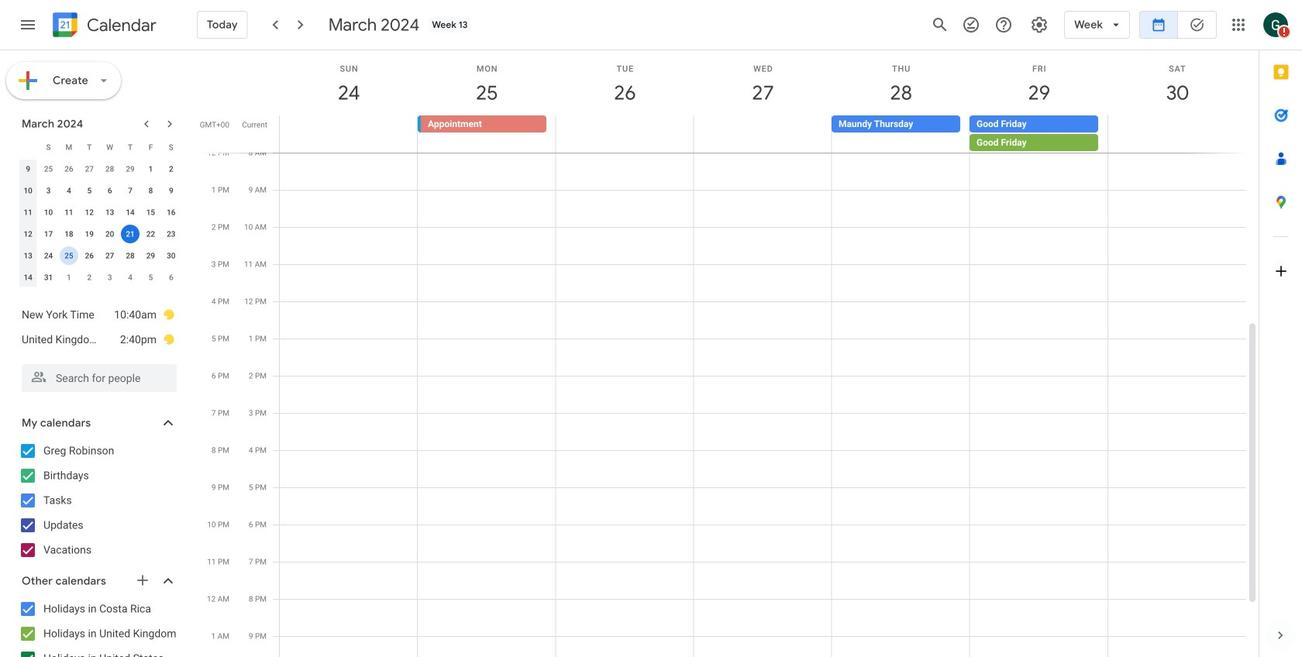 Task type: locate. For each thing, give the bounding box(es) containing it.
row group
[[18, 158, 181, 288]]

28 element
[[121, 247, 140, 265]]

february 29 element
[[121, 160, 140, 178]]

cell
[[280, 116, 418, 153], [556, 116, 694, 153], [694, 116, 832, 153], [970, 116, 1108, 153], [1108, 116, 1246, 153], [120, 223, 141, 245], [59, 245, 79, 267]]

22 element
[[141, 225, 160, 243]]

9 element
[[162, 181, 181, 200]]

settings menu image
[[1031, 16, 1049, 34]]

3 element
[[39, 181, 58, 200]]

column header
[[18, 136, 38, 158]]

31 element
[[39, 268, 58, 287]]

heading inside calendar element
[[84, 16, 157, 35]]

row
[[273, 116, 1259, 153], [18, 136, 181, 158], [18, 158, 181, 180], [18, 180, 181, 202], [18, 202, 181, 223], [18, 223, 181, 245], [18, 245, 181, 267], [18, 267, 181, 288]]

april 1 element
[[60, 268, 78, 287]]

None search field
[[0, 358, 192, 392]]

12 element
[[80, 203, 99, 222]]

heading
[[84, 16, 157, 35]]

18 element
[[60, 225, 78, 243]]

list item
[[22, 302, 175, 327], [22, 327, 175, 352]]

grid
[[199, 50, 1259, 658]]

25 element
[[60, 247, 78, 265]]

list
[[6, 296, 189, 358]]

row group inside march 2024 grid
[[18, 158, 181, 288]]

23 element
[[162, 225, 181, 243]]

february 28 element
[[101, 160, 119, 178]]

tab list
[[1260, 50, 1303, 614]]

2 list item from the top
[[22, 327, 175, 352]]

march 2024 grid
[[15, 136, 181, 288]]

april 4 element
[[121, 268, 140, 287]]

list item down april 2 element
[[22, 302, 175, 327]]

24 element
[[39, 247, 58, 265]]

column header inside march 2024 grid
[[18, 136, 38, 158]]

15 element
[[141, 203, 160, 222]]

calendar element
[[50, 9, 157, 43]]

list item up search for people text field
[[22, 327, 175, 352]]

2 element
[[162, 160, 181, 178]]

6 element
[[101, 181, 119, 200]]

february 25 element
[[39, 160, 58, 178]]

april 3 element
[[101, 268, 119, 287]]



Task type: describe. For each thing, give the bounding box(es) containing it.
main drawer image
[[19, 16, 37, 34]]

february 27 element
[[80, 160, 99, 178]]

20 element
[[101, 225, 119, 243]]

other calendars list
[[3, 597, 192, 658]]

1 element
[[141, 160, 160, 178]]

29 element
[[141, 247, 160, 265]]

my calendars list
[[3, 439, 192, 563]]

add other calendars image
[[135, 573, 150, 589]]

april 6 element
[[162, 268, 181, 287]]

february 26 element
[[60, 160, 78, 178]]

11 element
[[60, 203, 78, 222]]

1 list item from the top
[[22, 302, 175, 327]]

Search for people text field
[[31, 364, 167, 392]]

19 element
[[80, 225, 99, 243]]

26 element
[[80, 247, 99, 265]]

10 element
[[39, 203, 58, 222]]

8 element
[[141, 181, 160, 200]]

21, today element
[[121, 225, 140, 243]]

30 element
[[162, 247, 181, 265]]

13 element
[[101, 203, 119, 222]]

7 element
[[121, 181, 140, 200]]

april 5 element
[[141, 268, 160, 287]]

16 element
[[162, 203, 181, 222]]

27 element
[[101, 247, 119, 265]]

april 2 element
[[80, 268, 99, 287]]

14 element
[[121, 203, 140, 222]]

5 element
[[80, 181, 99, 200]]

4 element
[[60, 181, 78, 200]]

17 element
[[39, 225, 58, 243]]



Task type: vqa. For each thing, say whether or not it's contained in the screenshot.
row group
yes



